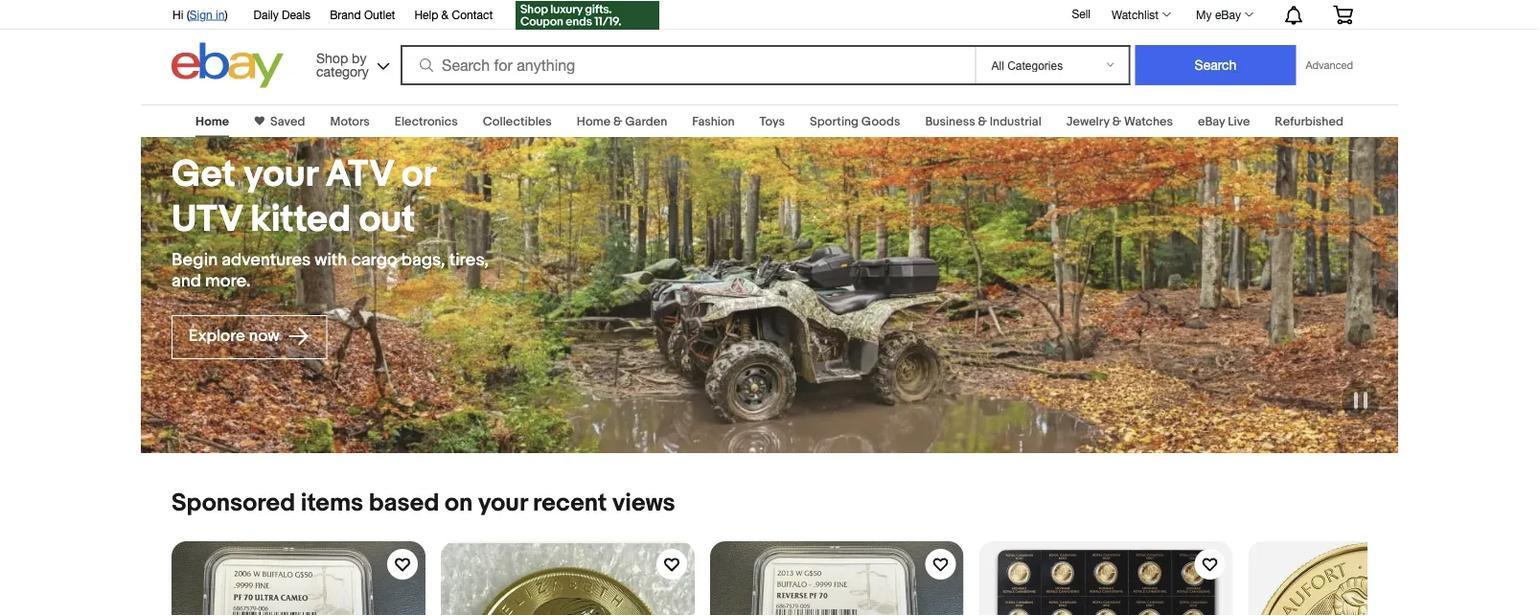 Task type: describe. For each thing, give the bounding box(es) containing it.
views
[[613, 488, 675, 518]]

items
[[301, 488, 363, 518]]

saved
[[270, 114, 305, 129]]

garden
[[625, 114, 667, 129]]

atv
[[326, 152, 393, 197]]

jewelry & watches link
[[1067, 114, 1173, 129]]

get
[[172, 152, 236, 197]]

live
[[1228, 114, 1250, 129]]

my
[[1196, 8, 1212, 21]]

ebay live
[[1198, 114, 1250, 129]]

outlet
[[364, 8, 395, 21]]

)
[[225, 8, 228, 21]]

saved link
[[265, 114, 305, 129]]

collectibles link
[[483, 114, 552, 129]]

sell
[[1072, 7, 1091, 20]]

brand
[[330, 8, 361, 21]]

help & contact link
[[414, 5, 493, 26]]

watchlist link
[[1101, 3, 1180, 26]]

motors link
[[330, 114, 370, 129]]

fashion
[[692, 114, 735, 129]]

brand outlet link
[[330, 5, 395, 26]]

motors
[[330, 114, 370, 129]]

(
[[187, 8, 190, 21]]

based
[[369, 488, 439, 518]]

sign in link
[[190, 8, 225, 21]]

ebay live link
[[1198, 114, 1250, 129]]

recent
[[533, 488, 607, 518]]

now
[[249, 326, 280, 347]]

contact
[[452, 8, 493, 21]]

out
[[359, 197, 415, 242]]

kitted
[[250, 197, 351, 242]]

sporting goods
[[810, 114, 900, 129]]

get your atv or utv kitted out main content
[[0, 93, 1539, 615]]

shop
[[316, 50, 348, 66]]

toys
[[760, 114, 785, 129]]

collectibles
[[483, 114, 552, 129]]

home & garden
[[577, 114, 667, 129]]

begin
[[172, 250, 218, 271]]

my ebay link
[[1186, 3, 1262, 26]]

refurbished link
[[1275, 114, 1344, 129]]

sponsored items based on your recent views
[[172, 488, 675, 518]]

electronics
[[395, 114, 458, 129]]

home for home
[[196, 114, 229, 129]]

goods
[[862, 114, 900, 129]]

tires,
[[449, 250, 489, 271]]

refurbished
[[1275, 114, 1344, 129]]

sell link
[[1063, 7, 1099, 20]]

business & industrial link
[[925, 114, 1042, 129]]

your inside get your atv or utv kitted out begin adventures with cargo bags, tires, and more.
[[244, 152, 317, 197]]

fashion link
[[692, 114, 735, 129]]

sponsored
[[172, 488, 295, 518]]



Task type: locate. For each thing, give the bounding box(es) containing it.
my ebay
[[1196, 8, 1241, 21]]

daily deals
[[254, 8, 311, 21]]

& for jewelry
[[1112, 114, 1121, 129]]

your up kitted in the top of the page
[[244, 152, 317, 197]]

industrial
[[990, 114, 1042, 129]]

electronics link
[[395, 114, 458, 129]]

brand outlet
[[330, 8, 395, 21]]

1 vertical spatial ebay
[[1198, 114, 1225, 129]]

& for home
[[613, 114, 622, 129]]

help
[[414, 8, 438, 21]]

shop by category banner
[[162, 0, 1368, 93]]

by
[[352, 50, 367, 66]]

advanced link
[[1296, 46, 1363, 84]]

hi ( sign in )
[[173, 8, 228, 21]]

home for home & garden
[[577, 114, 611, 129]]

1 horizontal spatial your
[[478, 488, 527, 518]]

None submit
[[1135, 45, 1296, 85]]

daily deals link
[[254, 5, 311, 26]]

1 horizontal spatial home
[[577, 114, 611, 129]]

shop by category button
[[308, 43, 394, 84]]

adventures
[[222, 250, 311, 271]]

& left garden
[[613, 114, 622, 129]]

none submit inside shop by category banner
[[1135, 45, 1296, 85]]

explore now
[[189, 326, 283, 347]]

toys link
[[760, 114, 785, 129]]

& right business
[[978, 114, 987, 129]]

business & industrial
[[925, 114, 1042, 129]]

and
[[172, 271, 201, 292]]

home up get
[[196, 114, 229, 129]]

watchlist
[[1112, 8, 1159, 21]]

ebay inside account navigation
[[1215, 8, 1241, 21]]

help & contact
[[414, 8, 493, 21]]

sporting
[[810, 114, 859, 129]]

Search for anything text field
[[404, 47, 971, 83]]

0 horizontal spatial your
[[244, 152, 317, 197]]

0 vertical spatial your
[[244, 152, 317, 197]]

ebay
[[1215, 8, 1241, 21], [1198, 114, 1225, 129]]

watches
[[1124, 114, 1173, 129]]

hi
[[173, 8, 183, 21]]

on
[[445, 488, 473, 518]]

&
[[441, 8, 449, 21], [613, 114, 622, 129], [978, 114, 987, 129], [1112, 114, 1121, 129]]

0 vertical spatial ebay
[[1215, 8, 1241, 21]]

& for business
[[978, 114, 987, 129]]

your shopping cart image
[[1332, 5, 1354, 24]]

sporting goods link
[[810, 114, 900, 129]]

account navigation
[[162, 0, 1368, 32]]

deals
[[282, 8, 311, 21]]

& for help
[[441, 8, 449, 21]]

with
[[315, 250, 347, 271]]

in
[[216, 8, 225, 21]]

& inside account navigation
[[441, 8, 449, 21]]

home
[[196, 114, 229, 129], [577, 114, 611, 129]]

daily
[[254, 8, 279, 21]]

ebay inside "get your atv or utv kitted out" main content
[[1198, 114, 1225, 129]]

get the coupon image
[[516, 1, 660, 30]]

your right on
[[478, 488, 527, 518]]

utv
[[172, 197, 242, 242]]

1 home from the left
[[196, 114, 229, 129]]

2 home from the left
[[577, 114, 611, 129]]

bags,
[[401, 250, 445, 271]]

more.
[[205, 271, 251, 292]]

jewelry
[[1067, 114, 1110, 129]]

home left garden
[[577, 114, 611, 129]]

explore
[[189, 326, 245, 347]]

& right help
[[441, 8, 449, 21]]

1 vertical spatial your
[[478, 488, 527, 518]]

ebay right my
[[1215, 8, 1241, 21]]

get your atv or utv kitted out begin adventures with cargo bags, tires, and more.
[[172, 152, 489, 292]]

sign
[[190, 8, 213, 21]]

or
[[402, 152, 435, 197]]

business
[[925, 114, 975, 129]]

& right jewelry in the top right of the page
[[1112, 114, 1121, 129]]

advanced
[[1306, 59, 1353, 71]]

jewelry & watches
[[1067, 114, 1173, 129]]

home & garden link
[[577, 114, 667, 129]]

your
[[244, 152, 317, 197], [478, 488, 527, 518]]

cargo
[[351, 250, 398, 271]]

ebay left live
[[1198, 114, 1225, 129]]

category
[[316, 63, 369, 79]]

shop by category
[[316, 50, 369, 79]]

0 horizontal spatial home
[[196, 114, 229, 129]]



Task type: vqa. For each thing, say whether or not it's contained in the screenshot.
1st home from the right
yes



